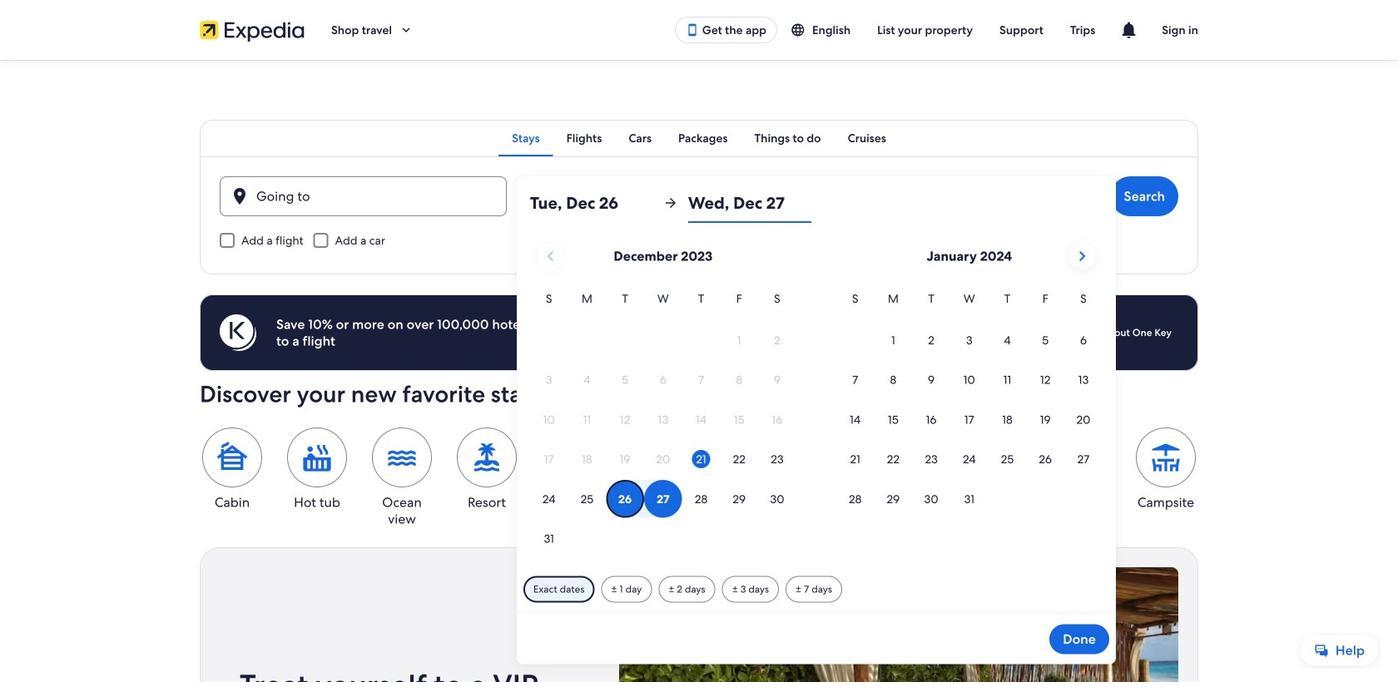Task type: vqa. For each thing, say whether or not it's contained in the screenshot.
Communication Center icon
yes



Task type: locate. For each thing, give the bounding box(es) containing it.
application
[[530, 236, 1103, 560]]

download the app button image
[[686, 23, 699, 37]]

main content
[[0, 60, 1399, 683]]

shop travel image
[[399, 22, 414, 37]]

tab list
[[200, 120, 1199, 157]]

december 2023 element
[[530, 290, 797, 560]]

communication center icon image
[[1119, 20, 1139, 40]]

next month image
[[1073, 246, 1093, 266]]



Task type: describe. For each thing, give the bounding box(es) containing it.
small image
[[791, 22, 813, 37]]

previous month image
[[541, 246, 561, 266]]

today element
[[692, 451, 711, 469]]

expedia logo image
[[200, 18, 305, 42]]

directional image
[[664, 196, 679, 211]]

january 2024 element
[[837, 290, 1103, 520]]



